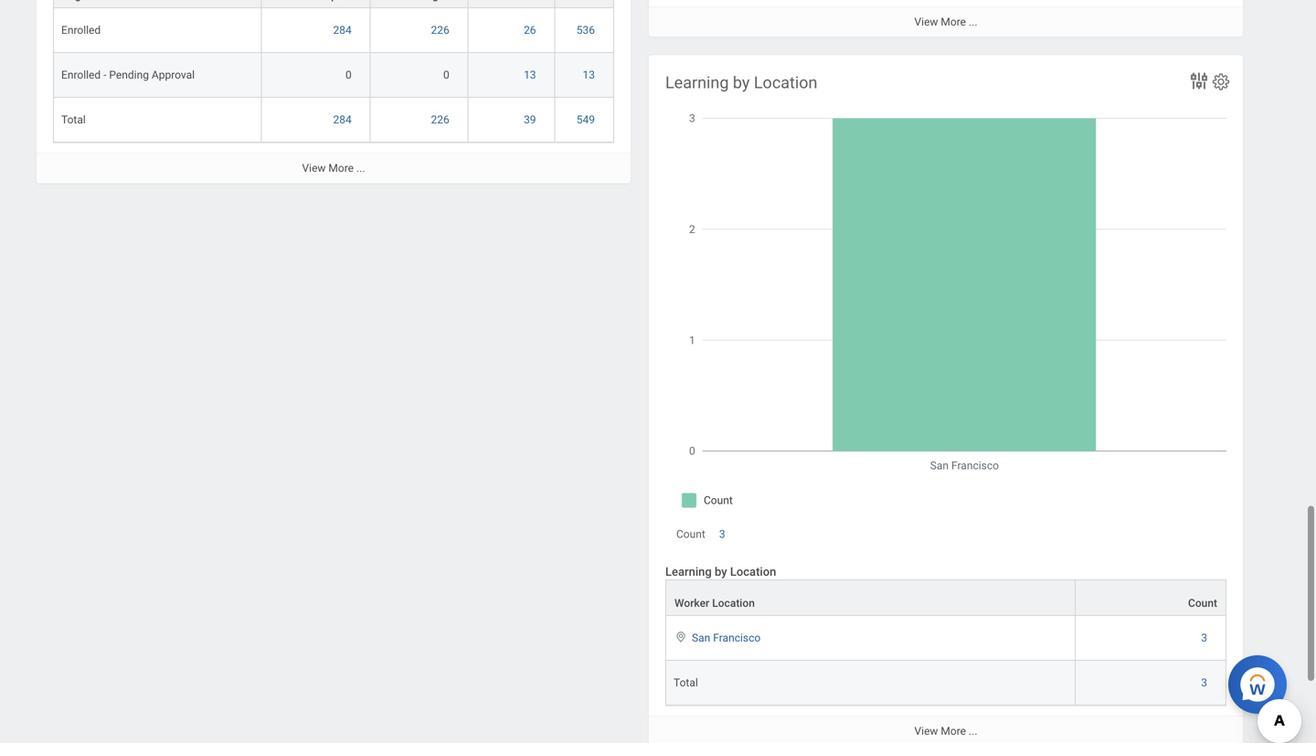Task type: locate. For each thing, give the bounding box(es) containing it.
1 horizontal spatial total
[[674, 677, 698, 689]]

0 horizontal spatial total
[[61, 114, 86, 126]]

536
[[577, 24, 595, 37]]

approval
[[152, 69, 195, 82]]

1 horizontal spatial 13
[[583, 69, 595, 82]]

1 226 button from the top
[[431, 23, 452, 38]]

2 vertical spatial more
[[941, 725, 966, 738]]

2 enrolled from the top
[[61, 69, 101, 82]]

1 0 from the left
[[346, 69, 352, 82]]

1 vertical spatial learning by location
[[665, 565, 776, 578]]

enrolled
[[61, 24, 101, 37], [61, 69, 101, 82]]

...
[[969, 16, 978, 28], [356, 162, 365, 175], [969, 725, 978, 738]]

1 vertical spatial location
[[730, 565, 776, 578]]

more inside learning by location element
[[941, 725, 966, 738]]

3 for count
[[719, 528, 725, 541]]

1 vertical spatial ...
[[356, 162, 365, 175]]

0 vertical spatial learning by location
[[665, 73, 818, 92]]

... inside learning enrollment status 'element'
[[356, 162, 365, 175]]

worker location button
[[666, 581, 1075, 615]]

1 vertical spatial 3 button
[[1201, 631, 1210, 646]]

226
[[431, 24, 449, 37], [431, 114, 449, 126]]

configure learning by location image
[[1211, 72, 1231, 92]]

1 vertical spatial more
[[329, 162, 354, 175]]

13
[[524, 69, 536, 82], [583, 69, 595, 82]]

1 vertical spatial 284
[[333, 114, 352, 126]]

more for topmost "view more ..." link
[[941, 16, 966, 28]]

1 vertical spatial view more ... link
[[37, 153, 631, 183]]

226 button for 39
[[431, 113, 452, 127]]

226 for 39
[[431, 114, 449, 126]]

enrolled up the enrolled - pending approval "element"
[[61, 24, 101, 37]]

284 button
[[333, 23, 354, 38], [333, 113, 354, 127]]

2 226 button from the top
[[431, 113, 452, 127]]

count
[[676, 528, 706, 541], [1188, 597, 1218, 610]]

0 vertical spatial 284
[[333, 24, 352, 37]]

2 0 from the left
[[443, 69, 449, 82]]

0 horizontal spatial count
[[676, 528, 706, 541]]

2 learning by location from the top
[[665, 565, 776, 578]]

1 vertical spatial view more ...
[[302, 162, 365, 175]]

0 horizontal spatial 0 button
[[346, 68, 354, 83]]

2 vertical spatial 3
[[1201, 677, 1208, 689]]

1 vertical spatial 226
[[431, 114, 449, 126]]

san francisco
[[692, 632, 761, 645]]

0 vertical spatial total element
[[61, 110, 86, 126]]

2 226 from the top
[[431, 114, 449, 126]]

1 learning from the top
[[665, 73, 729, 92]]

view inside learning by location element
[[915, 725, 938, 738]]

0 vertical spatial view more ... link
[[649, 6, 1243, 37]]

1 vertical spatial count
[[1188, 597, 1218, 610]]

view
[[915, 16, 938, 28], [302, 162, 326, 175], [915, 725, 938, 738]]

enrolled element
[[61, 20, 101, 37]]

1 horizontal spatial total element
[[674, 673, 698, 689]]

0 horizontal spatial 0
[[346, 69, 352, 82]]

0 horizontal spatial 13 button
[[524, 68, 539, 83]]

location image
[[674, 631, 688, 644]]

0 vertical spatial learning
[[665, 73, 729, 92]]

by
[[733, 73, 750, 92], [715, 565, 727, 578]]

0
[[346, 69, 352, 82], [443, 69, 449, 82]]

226 button
[[431, 23, 452, 38], [431, 113, 452, 127]]

more for bottommost "view more ..." link
[[941, 725, 966, 738]]

226 left 39 in the top of the page
[[431, 114, 449, 126]]

total
[[61, 114, 86, 126], [674, 677, 698, 689]]

count inside popup button
[[1188, 597, 1218, 610]]

enrolled left -
[[61, 69, 101, 82]]

enrolled for enrolled element
[[61, 24, 101, 37]]

1 horizontal spatial 0 button
[[443, 68, 452, 83]]

total element down the location "icon"
[[674, 673, 698, 689]]

1 horizontal spatial count
[[1188, 597, 1218, 610]]

1 13 from the left
[[524, 69, 536, 82]]

0 horizontal spatial total element
[[61, 110, 86, 126]]

1 vertical spatial learning
[[665, 565, 712, 578]]

13 button up 39 in the top of the page
[[524, 68, 539, 83]]

26 button
[[524, 23, 539, 38]]

more
[[941, 16, 966, 28], [329, 162, 354, 175], [941, 725, 966, 738]]

2 284 button from the top
[[333, 113, 354, 127]]

1 13 button from the left
[[524, 68, 539, 83]]

total element down enrolled - pending approval at the top left of page
[[61, 110, 86, 126]]

-
[[103, 69, 106, 82]]

0 vertical spatial total
[[61, 114, 86, 126]]

2 vertical spatial view more ...
[[915, 725, 978, 738]]

0 vertical spatial more
[[941, 16, 966, 28]]

1 vertical spatial 226 button
[[431, 113, 452, 127]]

view more ... inside learning enrollment status 'element'
[[302, 162, 365, 175]]

1 vertical spatial by
[[715, 565, 727, 578]]

1 vertical spatial total element
[[674, 673, 698, 689]]

0 vertical spatial 3 button
[[719, 527, 728, 542]]

row containing enrolled
[[53, 8, 614, 53]]

learning
[[665, 73, 729, 92], [665, 565, 712, 578]]

row
[[53, 0, 614, 8], [53, 8, 614, 53], [53, 53, 614, 98], [53, 98, 614, 143], [665, 580, 1227, 616], [665, 616, 1227, 661], [665, 661, 1227, 706]]

more inside learning enrollment status 'element'
[[329, 162, 354, 175]]

0 vertical spatial 3
[[719, 528, 725, 541]]

2 13 from the left
[[583, 69, 595, 82]]

view more ... inside learning by location element
[[915, 725, 978, 738]]

226 button left 39 in the top of the page
[[431, 113, 452, 127]]

1 284 button from the top
[[333, 23, 354, 38]]

learning by location
[[665, 73, 818, 92], [665, 565, 776, 578]]

view inside learning enrollment status 'element'
[[302, 162, 326, 175]]

0 vertical spatial ...
[[969, 16, 978, 28]]

0 vertical spatial view more ...
[[915, 16, 978, 28]]

536 button
[[577, 23, 598, 38]]

1 horizontal spatial 13 button
[[583, 68, 598, 83]]

francisco
[[713, 632, 761, 645]]

... for topmost "view more ..." link
[[969, 16, 978, 28]]

view more ... link
[[649, 6, 1243, 37], [37, 153, 631, 183], [649, 716, 1243, 743]]

san
[[692, 632, 710, 645]]

13 button
[[524, 68, 539, 83], [583, 68, 598, 83]]

2 vertical spatial location
[[712, 597, 755, 610]]

enrolled inside "element"
[[61, 69, 101, 82]]

284 button for 39
[[333, 113, 354, 127]]

1 enrolled from the top
[[61, 24, 101, 37]]

0 vertical spatial view
[[915, 16, 938, 28]]

0 vertical spatial 226 button
[[431, 23, 452, 38]]

2 13 button from the left
[[583, 68, 598, 83]]

count button
[[1076, 581, 1226, 615]]

1 vertical spatial view
[[302, 162, 326, 175]]

1 vertical spatial 284 button
[[333, 113, 354, 127]]

2 vertical spatial 3 button
[[1201, 676, 1210, 690]]

2 vertical spatial ...
[[969, 725, 978, 738]]

1 horizontal spatial by
[[733, 73, 750, 92]]

1 horizontal spatial 0
[[443, 69, 449, 82]]

0 horizontal spatial 13
[[524, 69, 536, 82]]

0 vertical spatial 226
[[431, 24, 449, 37]]

total element inside learning by location element
[[674, 673, 698, 689]]

1 vertical spatial total
[[674, 677, 698, 689]]

location
[[754, 73, 818, 92], [730, 565, 776, 578], [712, 597, 755, 610]]

284
[[333, 24, 352, 37], [333, 114, 352, 126]]

0 vertical spatial enrolled
[[61, 24, 101, 37]]

1 284 from the top
[[333, 24, 352, 37]]

1 226 from the top
[[431, 24, 449, 37]]

enrolled - pending approval
[[61, 69, 195, 82]]

view more ... for topmost "view more ..." link
[[915, 16, 978, 28]]

0 button
[[346, 68, 354, 83], [443, 68, 452, 83]]

226 left 26
[[431, 24, 449, 37]]

1 learning by location from the top
[[665, 73, 818, 92]]

total down enrolled - pending approval at the top left of page
[[61, 114, 86, 126]]

13 button up 549 button
[[583, 68, 598, 83]]

3 button
[[719, 527, 728, 542], [1201, 631, 1210, 646], [1201, 676, 1210, 690]]

view more ...
[[915, 16, 978, 28], [302, 162, 365, 175], [915, 725, 978, 738]]

2 vertical spatial view more ... link
[[649, 716, 1243, 743]]

2 learning from the top
[[665, 565, 712, 578]]

2 284 from the top
[[333, 114, 352, 126]]

13 down 26 button
[[524, 69, 536, 82]]

226 button left 26
[[431, 23, 452, 38]]

0 vertical spatial 284 button
[[333, 23, 354, 38]]

13 down 536 button
[[583, 69, 595, 82]]

2 vertical spatial view
[[915, 725, 938, 738]]

total down the location "icon"
[[674, 677, 698, 689]]

226 for 26
[[431, 24, 449, 37]]

1 vertical spatial enrolled
[[61, 69, 101, 82]]

26
[[524, 24, 536, 37]]

3
[[719, 528, 725, 541], [1201, 632, 1208, 645], [1201, 677, 1208, 689]]

total inside learning enrollment status 'element'
[[61, 114, 86, 126]]

total element
[[61, 110, 86, 126], [674, 673, 698, 689]]

... inside learning by location element
[[969, 725, 978, 738]]



Task type: describe. For each thing, give the bounding box(es) containing it.
284 for 26
[[333, 24, 352, 37]]

284 for 39
[[333, 114, 352, 126]]

enrolled for enrolled - pending approval
[[61, 69, 101, 82]]

worker
[[675, 597, 710, 610]]

549 button
[[577, 113, 598, 127]]

0 horizontal spatial by
[[715, 565, 727, 578]]

enrolled - pending approval element
[[61, 65, 195, 82]]

configure and view chart data image
[[1188, 70, 1210, 92]]

view for bottommost "view more ..." link
[[915, 725, 938, 738]]

1 vertical spatial 3
[[1201, 632, 1208, 645]]

worker location
[[675, 597, 755, 610]]

3 button for total
[[1201, 676, 1210, 690]]

location inside popup button
[[712, 597, 755, 610]]

1 0 button from the left
[[346, 68, 354, 83]]

3 button for count
[[719, 527, 728, 542]]

0 vertical spatial location
[[754, 73, 818, 92]]

row containing enrolled - pending approval
[[53, 53, 614, 98]]

2 0 button from the left
[[443, 68, 452, 83]]

549
[[577, 114, 595, 126]]

39
[[524, 114, 536, 126]]

3 for total
[[1201, 677, 1208, 689]]

learning enrollment status element
[[37, 0, 631, 183]]

view more ... for the middle "view more ..." link
[[302, 162, 365, 175]]

... for bottommost "view more ..." link
[[969, 725, 978, 738]]

row containing worker location
[[665, 580, 1227, 616]]

view for topmost "view more ..." link
[[915, 16, 938, 28]]

284 button for 26
[[333, 23, 354, 38]]

226 button for 26
[[431, 23, 452, 38]]

pending
[[109, 69, 149, 82]]

total inside learning by location element
[[674, 677, 698, 689]]

39 button
[[524, 113, 539, 127]]

view for the middle "view more ..." link
[[302, 162, 326, 175]]

0 vertical spatial by
[[733, 73, 750, 92]]

learning by location element
[[649, 55, 1243, 743]]

more for the middle "view more ..." link
[[329, 162, 354, 175]]

view more ... for bottommost "view more ..." link
[[915, 725, 978, 738]]

0 vertical spatial count
[[676, 528, 706, 541]]

row containing san francisco
[[665, 616, 1227, 661]]

... for the middle "view more ..." link
[[356, 162, 365, 175]]

san francisco link
[[692, 628, 761, 645]]



Task type: vqa. For each thing, say whether or not it's contained in the screenshot.
2nd Enrolled from the top
yes



